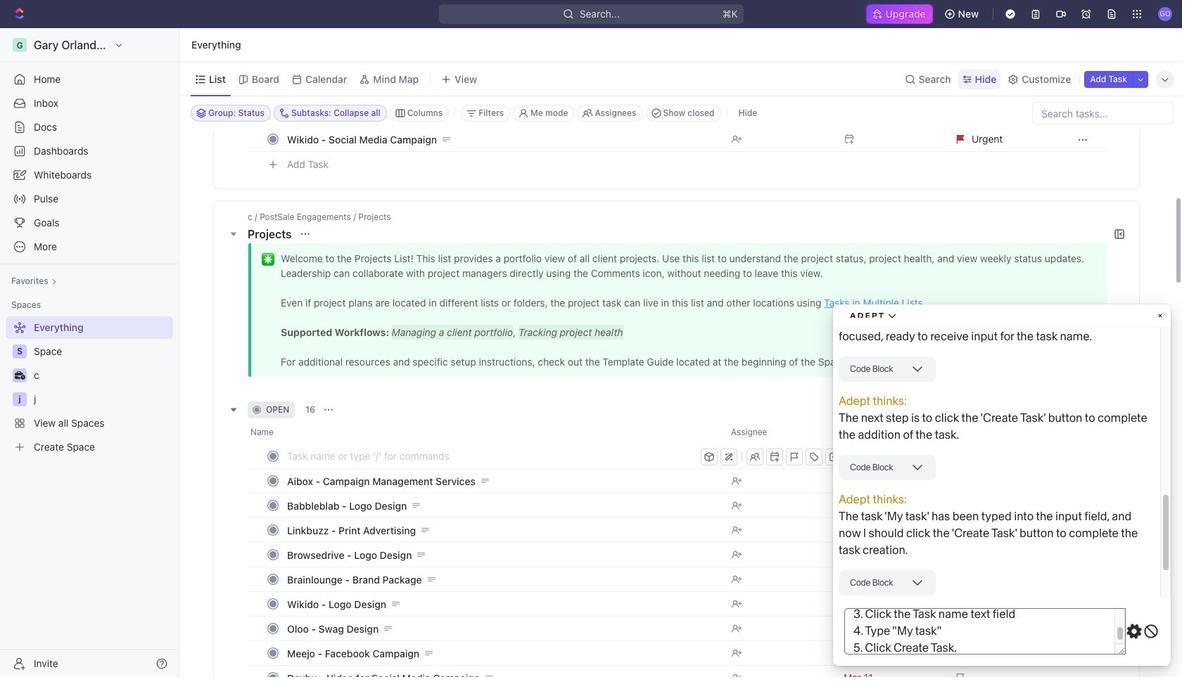 Task type: vqa. For each thing, say whether or not it's contained in the screenshot.
leftmost &
no



Task type: describe. For each thing, give the bounding box(es) containing it.
Search tasks... text field
[[1033, 103, 1174, 124]]

j, , element
[[13, 393, 27, 407]]

sidebar navigation
[[0, 28, 182, 678]]



Task type: locate. For each thing, give the bounding box(es) containing it.
Task name or type '/' for commands text field
[[287, 445, 698, 467]]

business time image
[[14, 372, 25, 380]]

gary orlando's workspace, , element
[[13, 38, 27, 52]]

tree
[[6, 317, 173, 459]]

tree inside 'sidebar' navigation
[[6, 317, 173, 459]]

space, , element
[[13, 345, 27, 359]]



